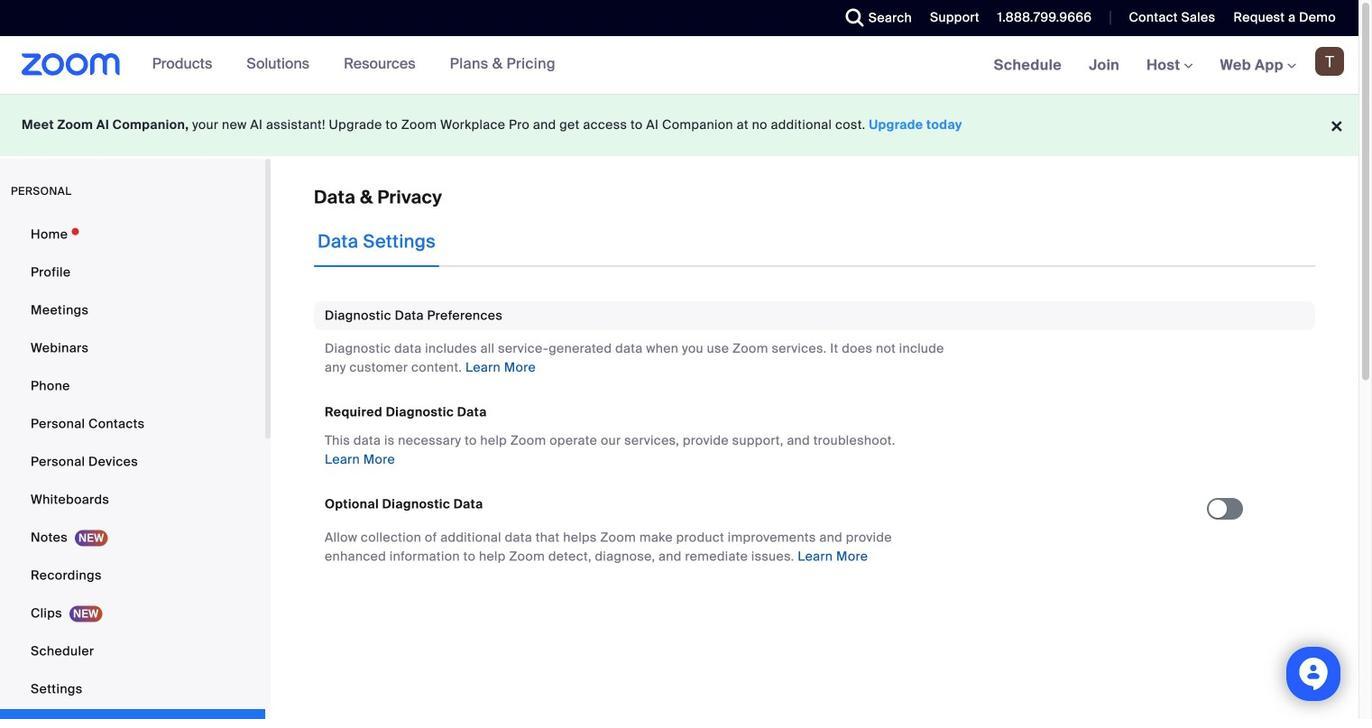Task type: vqa. For each thing, say whether or not it's contained in the screenshot.
Cloud Storage 10Gb in the right of the page
no



Task type: locate. For each thing, give the bounding box(es) containing it.
zoom logo image
[[22, 53, 121, 76]]

banner
[[0, 36, 1359, 95]]

profile picture image
[[1316, 47, 1344, 76]]

footer
[[0, 94, 1359, 156]]

tab
[[314, 217, 440, 267]]

personal menu menu
[[0, 217, 265, 719]]

meetings navigation
[[981, 36, 1359, 95]]



Task type: describe. For each thing, give the bounding box(es) containing it.
product information navigation
[[121, 36, 569, 94]]



